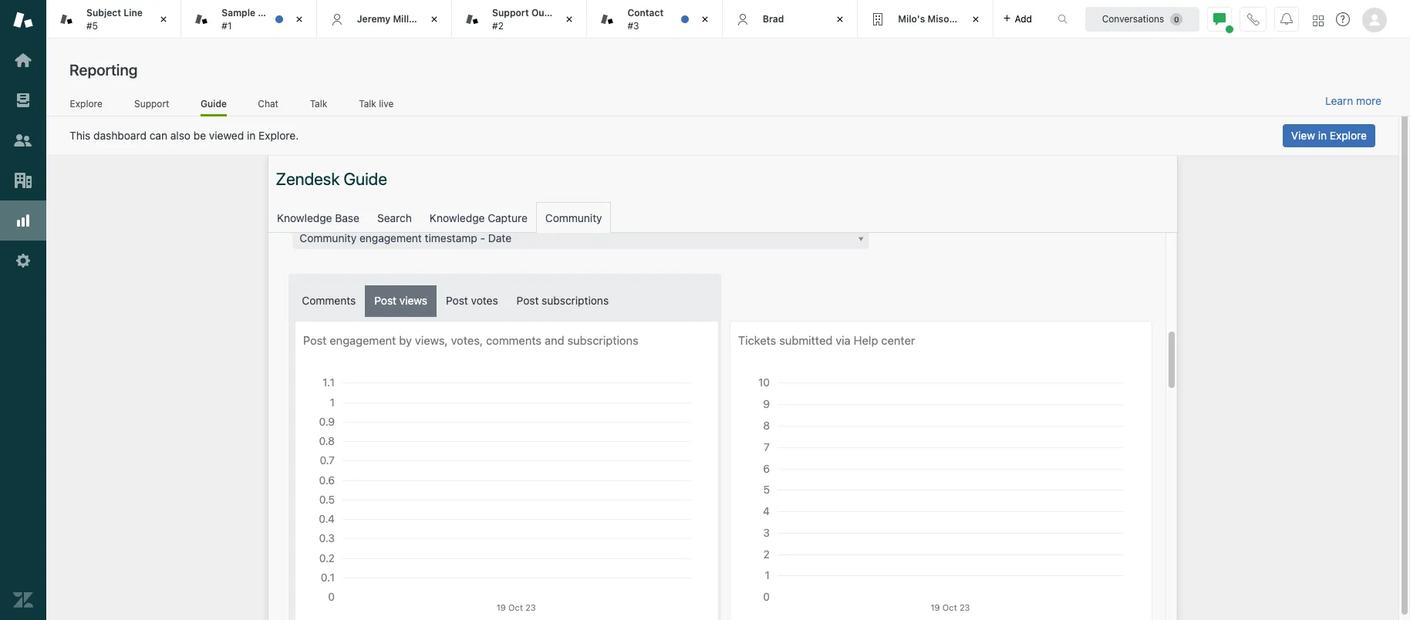 Task type: vqa. For each thing, say whether or not it's contained in the screenshot.
second tab from the right
yes



Task type: describe. For each thing, give the bounding box(es) containing it.
talk live link
[[359, 98, 394, 114]]

in inside 'button'
[[1319, 129, 1327, 142]]

can
[[149, 129, 167, 142]]

views image
[[13, 90, 33, 110]]

live
[[379, 98, 394, 109]]

tab containing subject line
[[46, 0, 182, 39]]

view in explore button
[[1283, 124, 1376, 147]]

jeremy miller tab
[[317, 0, 452, 39]]

tab containing support outreach
[[452, 0, 588, 39]]

outreach
[[532, 7, 574, 19]]

#1 tab
[[182, 0, 317, 39]]

explore inside 'button'
[[1330, 129, 1367, 142]]

zendesk products image
[[1313, 15, 1324, 26]]

get started image
[[13, 50, 33, 70]]

line
[[124, 7, 143, 19]]

viewed
[[209, 129, 244, 142]]

close image inside #1 tab
[[291, 12, 307, 27]]

more
[[1357, 94, 1382, 107]]

add
[[1015, 13, 1033, 24]]

support outreach #2
[[492, 7, 574, 31]]

view
[[1292, 129, 1316, 142]]

customers image
[[13, 130, 33, 150]]

conversations button
[[1086, 7, 1200, 31]]

support for support outreach #2
[[492, 7, 529, 19]]

this
[[69, 129, 91, 142]]

subject line #5
[[86, 7, 143, 31]]

close image for jeremy miller tab
[[427, 12, 442, 27]]

contact #3
[[628, 7, 664, 31]]

1 in from the left
[[247, 129, 256, 142]]

support for support
[[134, 98, 169, 109]]

contact
[[628, 7, 664, 19]]

4 tab from the left
[[858, 0, 994, 39]]

2 close image from the left
[[697, 12, 713, 27]]

talk for talk live
[[359, 98, 376, 109]]

dashboard
[[93, 129, 147, 142]]

tab containing contact
[[588, 0, 723, 39]]

learn
[[1326, 94, 1354, 107]]

miller
[[393, 13, 418, 25]]

guide link
[[201, 98, 227, 117]]

close image for support outreach
[[562, 12, 578, 27]]



Task type: locate. For each thing, give the bounding box(es) containing it.
0 horizontal spatial support
[[134, 98, 169, 109]]

support inside support outreach #2
[[492, 7, 529, 19]]

close image
[[156, 12, 172, 27], [291, 12, 307, 27], [562, 12, 578, 27]]

learn more link
[[1326, 94, 1382, 108]]

view in explore
[[1292, 129, 1367, 142]]

close image right brad
[[833, 12, 848, 27]]

3 close image from the left
[[562, 12, 578, 27]]

#1
[[222, 20, 232, 31]]

2 in from the left
[[1319, 129, 1327, 142]]

close image right "#1" on the left top of the page
[[291, 12, 307, 27]]

add button
[[994, 0, 1042, 38]]

4 close image from the left
[[968, 12, 984, 27]]

subject
[[86, 7, 121, 19]]

talk for talk
[[310, 98, 327, 109]]

close image left add popup button
[[968, 12, 984, 27]]

in right viewed
[[247, 129, 256, 142]]

support link
[[134, 98, 170, 114]]

#5
[[86, 20, 98, 31]]

#3
[[628, 20, 639, 31]]

0 horizontal spatial in
[[247, 129, 256, 142]]

jeremy
[[357, 13, 391, 25]]

tab
[[46, 0, 182, 39], [452, 0, 588, 39], [588, 0, 723, 39], [858, 0, 994, 39]]

talk live
[[359, 98, 394, 109]]

jeremy miller
[[357, 13, 418, 25]]

1 horizontal spatial in
[[1319, 129, 1327, 142]]

brad
[[763, 13, 784, 25]]

support up #2
[[492, 7, 529, 19]]

conversations
[[1103, 13, 1165, 24]]

explore link
[[69, 98, 103, 114]]

reporting image
[[13, 211, 33, 231]]

button displays agent's chat status as online. image
[[1214, 13, 1226, 25]]

0 horizontal spatial close image
[[156, 12, 172, 27]]

talk right chat
[[310, 98, 327, 109]]

also
[[170, 129, 191, 142]]

chat
[[258, 98, 279, 109]]

explore.
[[259, 129, 299, 142]]

explore
[[70, 98, 102, 109], [1330, 129, 1367, 142]]

support
[[492, 7, 529, 19], [134, 98, 169, 109]]

0 vertical spatial explore
[[70, 98, 102, 109]]

3 close image from the left
[[833, 12, 848, 27]]

1 vertical spatial support
[[134, 98, 169, 109]]

2 horizontal spatial close image
[[562, 12, 578, 27]]

be
[[194, 129, 206, 142]]

zendesk support image
[[13, 10, 33, 30]]

get help image
[[1337, 12, 1351, 26]]

organizations image
[[13, 171, 33, 191]]

2 close image from the left
[[291, 12, 307, 27]]

brad tab
[[723, 0, 858, 39]]

0 vertical spatial support
[[492, 7, 529, 19]]

this dashboard can also be viewed in explore.
[[69, 129, 299, 142]]

reporting
[[69, 61, 138, 79]]

in
[[247, 129, 256, 142], [1319, 129, 1327, 142]]

talk
[[310, 98, 327, 109], [359, 98, 376, 109]]

support up can
[[134, 98, 169, 109]]

close image right miller
[[427, 12, 442, 27]]

0 horizontal spatial talk
[[310, 98, 327, 109]]

1 horizontal spatial explore
[[1330, 129, 1367, 142]]

explore down learn more link
[[1330, 129, 1367, 142]]

1 close image from the left
[[427, 12, 442, 27]]

3 tab from the left
[[588, 0, 723, 39]]

1 horizontal spatial talk
[[359, 98, 376, 109]]

talk left live
[[359, 98, 376, 109]]

close image for brad tab
[[833, 12, 848, 27]]

close image for subject line
[[156, 12, 172, 27]]

0 horizontal spatial explore
[[70, 98, 102, 109]]

1 horizontal spatial close image
[[291, 12, 307, 27]]

close image inside jeremy miller tab
[[427, 12, 442, 27]]

notifications image
[[1281, 13, 1293, 25]]

close image left #3
[[562, 12, 578, 27]]

chat link
[[258, 98, 279, 114]]

guide
[[201, 98, 227, 109]]

2 tab from the left
[[452, 0, 588, 39]]

close image right line
[[156, 12, 172, 27]]

1 horizontal spatial support
[[492, 7, 529, 19]]

in right view
[[1319, 129, 1327, 142]]

talk link
[[310, 98, 328, 114]]

learn more
[[1326, 94, 1382, 107]]

zendesk image
[[13, 590, 33, 610]]

close image
[[427, 12, 442, 27], [697, 12, 713, 27], [833, 12, 848, 27], [968, 12, 984, 27]]

close image for fourth tab
[[968, 12, 984, 27]]

explore up this
[[70, 98, 102, 109]]

close image right contact #3
[[697, 12, 713, 27]]

1 close image from the left
[[156, 12, 172, 27]]

1 talk from the left
[[310, 98, 327, 109]]

close image inside brad tab
[[833, 12, 848, 27]]

2 talk from the left
[[359, 98, 376, 109]]

tabs tab list
[[46, 0, 1042, 39]]

#2
[[492, 20, 504, 31]]

1 vertical spatial explore
[[1330, 129, 1367, 142]]

main element
[[0, 0, 46, 620]]

1 tab from the left
[[46, 0, 182, 39]]

admin image
[[13, 251, 33, 271]]



